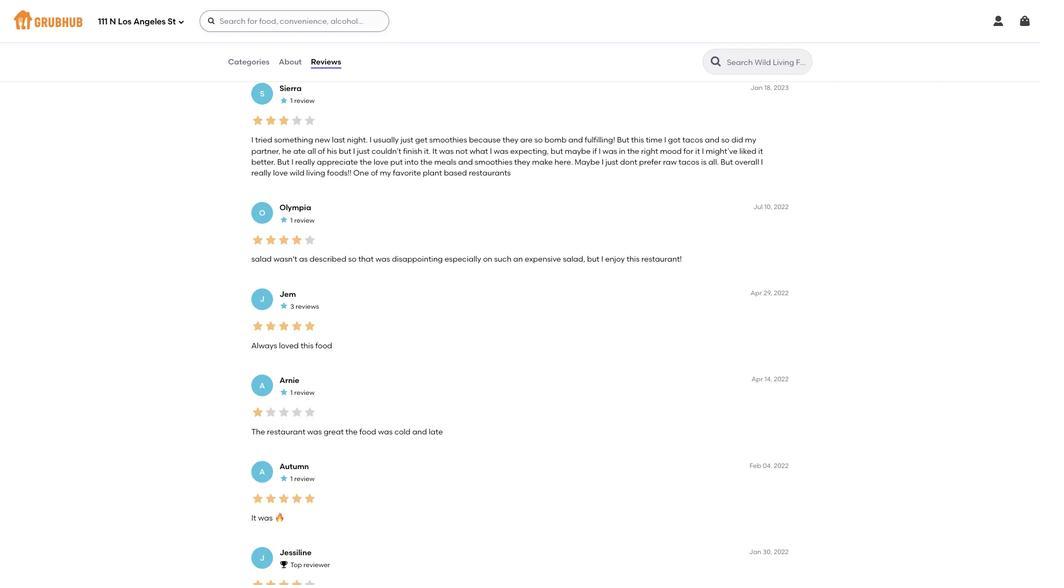 Task type: locate. For each thing, give the bounding box(es) containing it.
about
[[279, 57, 302, 66]]

1 horizontal spatial but
[[618, 136, 630, 145]]

2 2022 from the top
[[775, 289, 789, 297]]

1 horizontal spatial love
[[374, 158, 389, 167]]

i right maybe in the top right of the page
[[602, 158, 604, 167]]

if
[[593, 147, 597, 156]]

and up might've
[[705, 136, 720, 145]]

jan 18, 2023
[[751, 84, 789, 92]]

jem
[[280, 290, 296, 299]]

0 horizontal spatial it
[[252, 514, 256, 523]]

jan for sierra
[[751, 84, 763, 92]]

bomb
[[545, 136, 567, 145]]

4 1 from the top
[[291, 389, 293, 397]]

0 horizontal spatial food
[[267, 49, 284, 58]]

1 vertical spatial they
[[515, 158, 531, 167]]

and
[[529, 49, 544, 58], [569, 136, 583, 145], [705, 136, 720, 145], [459, 158, 473, 167], [413, 427, 427, 437]]

just left the dont
[[606, 158, 619, 167]]

just down the night.
[[357, 147, 370, 156]]

such
[[495, 255, 512, 264]]

review down the sierra
[[295, 97, 315, 105]]

was left kind
[[496, 49, 510, 58]]

this right enjoy
[[627, 255, 640, 264]]

not
[[456, 147, 468, 156]]

svg image
[[1019, 15, 1032, 28]]

love left the wild
[[273, 169, 288, 178]]

the right great
[[346, 427, 358, 437]]

feb
[[750, 462, 762, 470]]

apr left 14,
[[752, 376, 764, 384]]

1 vertical spatial smoothies
[[475, 158, 513, 167]]

search icon image
[[710, 55, 723, 68]]

5 2022 from the top
[[775, 548, 789, 556]]

the down the 'it.'
[[421, 158, 433, 167]]

here.
[[555, 158, 573, 167]]

loved
[[279, 341, 299, 350]]

but down might've
[[721, 158, 734, 167]]

items
[[377, 49, 398, 58]]

was up meals
[[440, 147, 454, 156]]

all
[[308, 147, 316, 156]]

of right one
[[371, 169, 378, 178]]

they left are
[[503, 136, 519, 145]]

0 horizontal spatial just
[[357, 147, 370, 156]]

so up might've
[[722, 136, 730, 145]]

2022 right 30,
[[775, 548, 789, 556]]

a left arnie
[[260, 381, 265, 391]]

this right loved
[[301, 341, 314, 350]]

1 vertical spatial j
[[260, 554, 265, 563]]

4 1 review from the top
[[291, 389, 315, 397]]

i left got
[[665, 136, 667, 145]]

2 j from the top
[[260, 554, 265, 563]]

0 vertical spatial love
[[374, 158, 389, 167]]

1 j from the top
[[260, 295, 265, 304]]

2 review from the top
[[295, 97, 315, 105]]

1 vertical spatial really
[[252, 169, 271, 178]]

1 for arnie
[[291, 389, 293, 397]]

so left that
[[348, 255, 357, 264]]

1 vertical spatial my
[[380, 169, 391, 178]]

2 1 from the top
[[291, 97, 293, 105]]

food right loved
[[316, 341, 333, 350]]

put
[[391, 158, 403, 167]]

3 review from the top
[[295, 216, 315, 224]]

smoothies up restaurants
[[475, 158, 513, 167]]

o
[[259, 209, 266, 218]]

2022 right 14,
[[775, 376, 789, 384]]

something
[[274, 136, 313, 145]]

my down put
[[380, 169, 391, 178]]

1 vertical spatial love
[[273, 169, 288, 178]]

2023
[[774, 84, 789, 92]]

3 2022 from the top
[[775, 376, 789, 384]]

it right for
[[696, 147, 701, 156]]

1 review down arnie
[[291, 389, 315, 397]]

of right all at the top left
[[318, 147, 325, 156]]

1
[[291, 11, 293, 19], [291, 97, 293, 105], [291, 216, 293, 224], [291, 389, 293, 397], [291, 475, 293, 483]]

5 review from the top
[[295, 475, 315, 483]]

meals
[[435, 158, 457, 167]]

0 horizontal spatial n
[[110, 17, 116, 27]]

maybe
[[565, 147, 591, 156]]

0 vertical spatial food
[[267, 49, 284, 58]]

cold
[[395, 427, 411, 437]]

tacos
[[683, 136, 704, 145], [679, 158, 700, 167]]

1 horizontal spatial of
[[371, 169, 378, 178]]

the left about
[[252, 49, 265, 58]]

0 horizontal spatial but
[[339, 147, 352, 156]]

tacos up for
[[683, 136, 704, 145]]

food down search for food, convenience, alcohol... search field
[[267, 49, 284, 58]]

2 1 review from the top
[[291, 97, 315, 105]]

2022 for it was 🔥
[[775, 462, 789, 470]]

enjoy
[[606, 255, 625, 264]]

j for jem
[[260, 295, 265, 304]]

2022 for salad wasn't as described so that was disappointing especially on such an expensive salad, but i enjoy this restaurant!
[[775, 203, 789, 211]]

1 review up excellent.
[[291, 11, 315, 19]]

1 1 review from the top
[[291, 11, 315, 19]]

svg image
[[993, 15, 1006, 28], [207, 17, 216, 25], [178, 19, 185, 25]]

2 it from the left
[[759, 147, 764, 156]]

the left the warm at top
[[339, 49, 353, 58]]

but down last
[[339, 147, 352, 156]]

2022 right 10,
[[775, 203, 789, 211]]

1 a from the top
[[260, 381, 265, 391]]

really
[[295, 158, 315, 167], [252, 169, 271, 178]]

2 vertical spatial this
[[301, 341, 314, 350]]

smoothies up not
[[430, 136, 468, 145]]

1 vertical spatial this
[[627, 255, 640, 264]]

i left enjoy
[[602, 255, 604, 264]]

food
[[267, 49, 284, 58], [316, 341, 333, 350], [360, 427, 377, 437]]

2 horizontal spatial but
[[721, 158, 734, 167]]

right
[[642, 147, 659, 156]]

0 horizontal spatial so
[[348, 255, 357, 264]]

0 vertical spatial tacos
[[683, 136, 704, 145]]

and down not
[[459, 158, 473, 167]]

jan left the 18,
[[751, 84, 763, 92]]

review down autumn
[[295, 475, 315, 483]]

0 vertical spatial j
[[260, 295, 265, 304]]

was left great
[[307, 427, 322, 437]]

reviews button
[[311, 42, 342, 81]]

tacos down for
[[679, 158, 700, 167]]

the food was excellent. the warm items were still warm. the driver was kind and courteous.
[[252, 49, 585, 58]]

1 1 from the top
[[291, 11, 293, 19]]

0 vertical spatial of
[[318, 147, 325, 156]]

1 down the sierra
[[291, 97, 293, 105]]

might've
[[706, 147, 738, 156]]

0 vertical spatial apr
[[751, 289, 763, 297]]

expensive
[[525, 255, 562, 264]]

this
[[632, 136, 645, 145], [627, 255, 640, 264], [301, 341, 314, 350]]

salad,
[[563, 255, 586, 264]]

plant
[[423, 169, 442, 178]]

review for arnie
[[295, 389, 315, 397]]

the left restaurant
[[252, 427, 265, 437]]

got
[[669, 136, 681, 145]]

30,
[[764, 548, 773, 556]]

1 vertical spatial jan
[[750, 548, 762, 556]]

2 vertical spatial just
[[606, 158, 619, 167]]

this up right
[[632, 136, 645, 145]]

wild
[[290, 169, 305, 178]]

but up in in the right top of the page
[[618, 136, 630, 145]]

3 1 from the top
[[291, 216, 293, 224]]

i
[[252, 136, 254, 145], [370, 136, 372, 145], [665, 136, 667, 145], [353, 147, 355, 156], [490, 147, 492, 156], [599, 147, 601, 156], [702, 147, 705, 156], [292, 158, 294, 167], [602, 158, 604, 167], [762, 158, 764, 167], [602, 255, 604, 264]]

j left jem
[[260, 295, 265, 304]]

the
[[628, 147, 640, 156], [360, 158, 372, 167], [421, 158, 433, 167], [346, 427, 358, 437]]

based
[[444, 169, 467, 178]]

1 horizontal spatial really
[[295, 158, 315, 167]]

and up maybe
[[569, 136, 583, 145]]

1 vertical spatial a
[[260, 468, 265, 477]]

1 vertical spatial it
[[252, 514, 256, 523]]

0 vertical spatial really
[[295, 158, 315, 167]]

my up 'liked'
[[746, 136, 757, 145]]

the up one
[[360, 158, 372, 167]]

i right the night.
[[370, 136, 372, 145]]

0 vertical spatial my
[[746, 136, 757, 145]]

2 vertical spatial food
[[360, 427, 377, 437]]

1 vertical spatial food
[[316, 341, 333, 350]]

1 review for sierra
[[291, 97, 315, 105]]

but
[[618, 136, 630, 145], [277, 158, 290, 167], [721, 158, 734, 167]]

1 review for olympia
[[291, 216, 315, 224]]

1 2022 from the top
[[775, 203, 789, 211]]

0 horizontal spatial love
[[273, 169, 288, 178]]

apr
[[751, 289, 763, 297], [752, 376, 764, 384]]

1 down autumn
[[291, 475, 293, 483]]

0 horizontal spatial of
[[318, 147, 325, 156]]

2022 right 29, at the right of the page
[[775, 289, 789, 297]]

0 vertical spatial it
[[433, 147, 438, 156]]

described
[[310, 255, 347, 264]]

i down the night.
[[353, 147, 355, 156]]

liked
[[740, 147, 757, 156]]

1 review down the sierra
[[291, 97, 315, 105]]

the left driver
[[457, 49, 471, 58]]

0 horizontal spatial my
[[380, 169, 391, 178]]

0 vertical spatial just
[[401, 136, 414, 145]]

0 vertical spatial they
[[503, 136, 519, 145]]

0 vertical spatial smoothies
[[430, 136, 468, 145]]

kind
[[512, 49, 528, 58]]

1 vertical spatial apr
[[752, 376, 764, 384]]

2 horizontal spatial but
[[588, 255, 600, 264]]

5 1 from the top
[[291, 475, 293, 483]]

it right the 'it.'
[[433, 147, 438, 156]]

0 vertical spatial jan
[[751, 84, 763, 92]]

maybe
[[575, 158, 600, 167]]

autumn
[[280, 462, 309, 472]]

love down couldn't
[[374, 158, 389, 167]]

0 horizontal spatial it
[[696, 147, 701, 156]]

1 review down autumn
[[291, 475, 315, 483]]

1 down arnie
[[291, 389, 293, 397]]

1 vertical spatial just
[[357, 147, 370, 156]]

reviews
[[296, 303, 319, 311]]

i up is
[[702, 147, 705, 156]]

tried
[[255, 136, 273, 145]]

it left 🔥
[[252, 514, 256, 523]]

4 2022 from the top
[[775, 462, 789, 470]]

1 down olympia
[[291, 216, 293, 224]]

1 review down olympia
[[291, 216, 315, 224]]

star icon image
[[280, 10, 288, 19], [252, 28, 265, 41], [265, 28, 278, 41], [278, 28, 291, 41], [291, 28, 304, 41], [304, 28, 317, 41], [280, 96, 288, 105], [252, 115, 265, 128], [265, 115, 278, 128], [278, 115, 291, 128], [291, 115, 304, 128], [304, 115, 317, 128], [280, 216, 288, 224], [252, 234, 265, 247], [265, 234, 278, 247], [278, 234, 291, 247], [291, 234, 304, 247], [304, 234, 317, 247], [280, 302, 288, 311], [252, 320, 265, 333], [265, 320, 278, 333], [278, 320, 291, 333], [291, 320, 304, 333], [304, 320, 317, 333], [280, 388, 288, 397], [252, 406, 265, 419], [265, 406, 278, 419], [278, 406, 291, 419], [291, 406, 304, 419], [304, 406, 317, 419], [280, 475, 288, 483], [252, 493, 265, 506], [265, 493, 278, 506], [278, 493, 291, 506], [291, 493, 304, 506], [304, 493, 317, 506], [252, 579, 265, 586], [265, 579, 278, 586], [278, 579, 291, 586], [291, 579, 304, 586], [304, 579, 317, 586]]

a for autumn
[[260, 468, 265, 477]]

so right are
[[535, 136, 543, 145]]

it
[[433, 147, 438, 156], [252, 514, 256, 523]]

🔥
[[275, 514, 282, 523]]

1 horizontal spatial so
[[535, 136, 543, 145]]

smoothies
[[430, 136, 468, 145], [475, 158, 513, 167]]

2022 right 04,
[[775, 462, 789, 470]]

a left autumn
[[260, 468, 265, 477]]

apr left 29, at the right of the page
[[751, 289, 763, 297]]

really down better.
[[252, 169, 271, 178]]

they down "expecting,"
[[515, 158, 531, 167]]

food right great
[[360, 427, 377, 437]]

was left 🔥
[[258, 514, 273, 523]]

an
[[514, 255, 523, 264]]

jan
[[751, 84, 763, 92], [750, 548, 762, 556]]

111 n los angeles st
[[98, 17, 176, 27]]

review down arnie
[[295, 389, 315, 397]]

expecting,
[[511, 147, 549, 156]]

make
[[533, 158, 553, 167]]

i right if
[[599, 147, 601, 156]]

just up the finish
[[401, 136, 414, 145]]

was
[[286, 49, 300, 58], [496, 49, 510, 58], [440, 147, 454, 156], [494, 147, 509, 156], [603, 147, 618, 156], [376, 255, 390, 264], [307, 427, 322, 437], [378, 427, 393, 437], [258, 514, 273, 523]]

favorite
[[393, 169, 421, 178]]

1 horizontal spatial it
[[433, 147, 438, 156]]

1 vertical spatial tacos
[[679, 158, 700, 167]]

it right 'liked'
[[759, 147, 764, 156]]

Search Wild Living Foods search field
[[727, 57, 809, 67]]

trophy icon image
[[280, 561, 288, 570]]

18,
[[765, 84, 773, 92]]

10,
[[765, 203, 773, 211]]

st
[[168, 17, 176, 27]]

0 vertical spatial a
[[260, 381, 265, 391]]

but
[[339, 147, 352, 156], [551, 147, 564, 156], [588, 255, 600, 264]]

1 vertical spatial n
[[110, 17, 116, 27]]

apr 29, 2022
[[751, 289, 789, 297]]

but right salad, at right top
[[588, 255, 600, 264]]

just
[[401, 136, 414, 145], [357, 147, 370, 156], [606, 158, 619, 167]]

3 1 review from the top
[[291, 216, 315, 224]]

1 review from the top
[[295, 11, 315, 19]]

it.
[[424, 147, 431, 156]]

1 horizontal spatial it
[[759, 147, 764, 156]]

a for arnie
[[260, 381, 265, 391]]

but down he
[[277, 158, 290, 167]]

5 1 review from the top
[[291, 475, 315, 483]]

1 horizontal spatial smoothies
[[475, 158, 513, 167]]

2022 for the restaurant was great the food was cold and late
[[775, 376, 789, 384]]

1 up about
[[291, 11, 293, 19]]

review down olympia
[[295, 216, 315, 224]]

1 horizontal spatial food
[[316, 341, 333, 350]]

my
[[746, 136, 757, 145], [380, 169, 391, 178]]

top
[[291, 562, 302, 570]]

his
[[327, 147, 337, 156]]

i left tried at left
[[252, 136, 254, 145]]

olympia
[[280, 203, 311, 213]]

really down ate
[[295, 158, 315, 167]]

but down bomb
[[551, 147, 564, 156]]

0 horizontal spatial smoothies
[[430, 136, 468, 145]]

review up excellent.
[[295, 11, 315, 19]]

2 a from the top
[[260, 468, 265, 477]]

top reviewer
[[291, 562, 330, 570]]

1 horizontal spatial just
[[401, 136, 414, 145]]

2022
[[775, 203, 789, 211], [775, 289, 789, 297], [775, 376, 789, 384], [775, 462, 789, 470], [775, 548, 789, 556]]

reviews
[[311, 57, 341, 66]]

0 vertical spatial n
[[259, 3, 265, 12]]

restaurants
[[469, 169, 511, 178]]

j left trophy icon
[[260, 554, 265, 563]]

jan left 30,
[[750, 548, 762, 556]]

1 horizontal spatial my
[[746, 136, 757, 145]]

0 vertical spatial this
[[632, 136, 645, 145]]

4 review from the top
[[295, 389, 315, 397]]

all.
[[709, 158, 719, 167]]



Task type: describe. For each thing, give the bounding box(es) containing it.
get
[[416, 136, 428, 145]]

this inside the i tried something new last night. i usually just get smoothies because they are so bomb and fulfilling! but this time i got tacos and so did my partner, he ate all of his but i just couldn't finish it. it was not what i was expecting, but maybe if i was in the right mood for it i might've liked it better. but i really appreciate the love put into the meals and smoothies they make here. maybe i just dont prefer raw tacos is all. but overall i really love wild living foods!! one of my favorite plant based restaurants
[[632, 136, 645, 145]]

i up the wild
[[292, 158, 294, 167]]

1 for sierra
[[291, 97, 293, 105]]

it inside the i tried something new last night. i usually just get smoothies because they are so bomb and fulfilling! but this time i got tacos and so did my partner, he ate all of his but i just couldn't finish it. it was not what i was expecting, but maybe if i was in the right mood for it i might've liked it better. but i really appreciate the love put into the meals and smoothies they make here. maybe i just dont prefer raw tacos is all. but overall i really love wild living foods!! one of my favorite plant based restaurants
[[433, 147, 438, 156]]

2 horizontal spatial food
[[360, 427, 377, 437]]

always
[[252, 341, 277, 350]]

warm.
[[433, 49, 456, 58]]

review for n
[[295, 11, 315, 19]]

one
[[354, 169, 369, 178]]

main navigation navigation
[[0, 0, 1041, 42]]

night.
[[347, 136, 368, 145]]

finish
[[404, 147, 423, 156]]

restaurant!
[[642, 255, 682, 264]]

into
[[405, 158, 419, 167]]

that
[[359, 255, 374, 264]]

couldn't
[[372, 147, 402, 156]]

1 horizontal spatial but
[[551, 147, 564, 156]]

1 for autumn
[[291, 475, 293, 483]]

the restaurant was great the food was cold and late
[[252, 427, 443, 437]]

1 review for n
[[291, 11, 315, 19]]

review for sierra
[[295, 97, 315, 105]]

0 horizontal spatial but
[[277, 158, 290, 167]]

categories button
[[228, 42, 270, 81]]

2022 for always loved this food
[[775, 289, 789, 297]]

Search for food, convenience, alcohol... search field
[[200, 10, 390, 32]]

in
[[620, 147, 626, 156]]

1 review for autumn
[[291, 475, 315, 483]]

living
[[306, 169, 326, 178]]

1 vertical spatial of
[[371, 169, 378, 178]]

0 horizontal spatial svg image
[[178, 19, 185, 25]]

1 horizontal spatial n
[[259, 3, 265, 12]]

dont
[[621, 158, 638, 167]]

jul
[[754, 203, 763, 211]]

partner,
[[252, 147, 281, 156]]

2 horizontal spatial so
[[722, 136, 730, 145]]

2 horizontal spatial svg image
[[993, 15, 1006, 28]]

1 it from the left
[[696, 147, 701, 156]]

apr for the restaurant was great the food was cold and late
[[752, 376, 764, 384]]

1 horizontal spatial svg image
[[207, 17, 216, 25]]

salad wasn't as described so that was disappointing especially on such an expensive salad, but i enjoy this restaurant!
[[252, 255, 682, 264]]

0 horizontal spatial really
[[252, 169, 271, 178]]

what
[[470, 147, 489, 156]]

los
[[118, 17, 132, 27]]

disappointing
[[392, 255, 443, 264]]

driver
[[473, 49, 494, 58]]

about button
[[278, 42, 303, 81]]

late
[[429, 427, 443, 437]]

was left in in the right top of the page
[[603, 147, 618, 156]]

angeles
[[134, 17, 166, 27]]

great
[[324, 427, 344, 437]]

1 for olympia
[[291, 216, 293, 224]]

reviewer
[[304, 562, 330, 570]]

better.
[[252, 158, 276, 167]]

j for jessiline
[[260, 554, 265, 563]]

as
[[299, 255, 308, 264]]

apr for always loved this food
[[751, 289, 763, 297]]

jan for jessiline
[[750, 548, 762, 556]]

review for autumn
[[295, 475, 315, 483]]

last
[[332, 136, 345, 145]]

new
[[315, 136, 330, 145]]

on
[[483, 255, 493, 264]]

feb 04, 2022
[[750, 462, 789, 470]]

i right overall on the right of the page
[[762, 158, 764, 167]]

he
[[283, 147, 292, 156]]

appreciate
[[317, 158, 358, 167]]

jul 10, 2022
[[754, 203, 789, 211]]

were
[[399, 49, 417, 58]]

i tried something new last night. i usually just get smoothies because they are so bomb and fulfilling! but this time i got tacos and so did my partner, he ate all of his but i just couldn't finish it. it was not what i was expecting, but maybe if i was in the right mood for it i might've liked it better. but i really appreciate the love put into the meals and smoothies they make here. maybe i just dont prefer raw tacos is all. but overall i really love wild living foods!! one of my favorite plant based restaurants
[[252, 136, 764, 178]]

arnie
[[280, 376, 300, 385]]

was down the because
[[494, 147, 509, 156]]

still
[[419, 49, 431, 58]]

did
[[732, 136, 744, 145]]

14,
[[765, 376, 773, 384]]

was left cold
[[378, 427, 393, 437]]

raw
[[664, 158, 677, 167]]

and right kind
[[529, 49, 544, 58]]

restaurant
[[267, 427, 306, 437]]

prefer
[[640, 158, 662, 167]]

review for olympia
[[295, 216, 315, 224]]

3 reviews
[[291, 303, 319, 311]]

3
[[291, 303, 294, 311]]

2 horizontal spatial just
[[606, 158, 619, 167]]

are
[[521, 136, 533, 145]]

the right in in the right top of the page
[[628, 147, 640, 156]]

was left excellent.
[[286, 49, 300, 58]]

wasn't
[[274, 255, 298, 264]]

1 review for arnie
[[291, 389, 315, 397]]

04,
[[764, 462, 773, 470]]

and left late
[[413, 427, 427, 437]]

s
[[260, 89, 265, 99]]

overall
[[735, 158, 760, 167]]

111
[[98, 17, 108, 27]]

sierra
[[280, 84, 302, 93]]

i right what
[[490, 147, 492, 156]]

always loved this food
[[252, 341, 333, 350]]

foods!!
[[327, 169, 352, 178]]

for
[[684, 147, 694, 156]]

jessiline
[[280, 549, 312, 558]]

especially
[[445, 255, 482, 264]]

1 for n
[[291, 11, 293, 19]]

was right that
[[376, 255, 390, 264]]

warm
[[354, 49, 376, 58]]

ate
[[294, 147, 306, 156]]

n inside navigation
[[110, 17, 116, 27]]



Task type: vqa. For each thing, say whether or not it's contained in the screenshot.
the 111
yes



